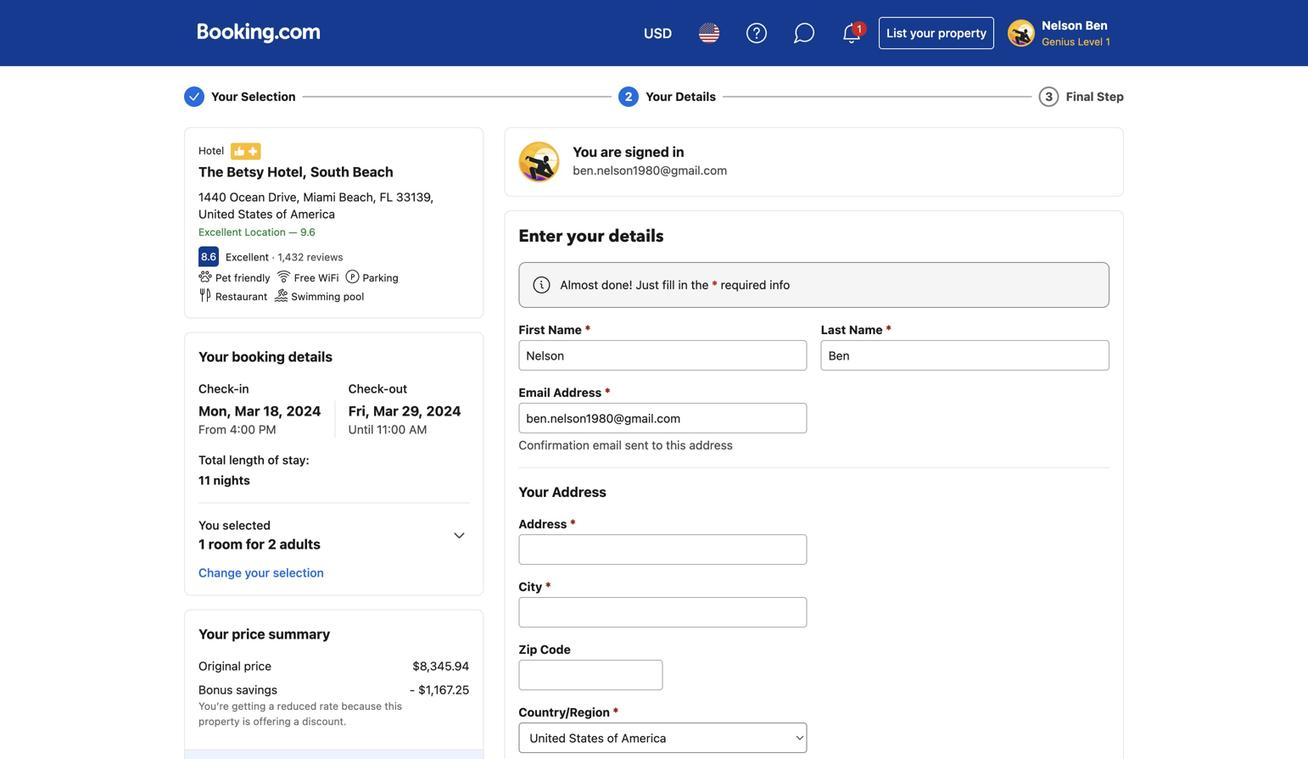 Task type: vqa. For each thing, say whether or not it's contained in the screenshot.
1
yes



Task type: locate. For each thing, give the bounding box(es) containing it.
check-
[[199, 382, 239, 396], [348, 382, 389, 396]]

2024 inside check-in mon, mar 18, 2024 from 4:00 pm
[[286, 403, 321, 419]]

1 left the list
[[857, 23, 862, 35]]

0 vertical spatial you
[[573, 144, 597, 160]]

you
[[573, 144, 597, 160], [199, 518, 219, 532]]

property down you're on the left bottom
[[199, 716, 240, 727]]

ben
[[1086, 18, 1108, 32]]

18,
[[263, 403, 283, 419]]

details
[[609, 225, 664, 248], [288, 349, 333, 365]]

1 vertical spatial property
[[199, 716, 240, 727]]

change your selection link
[[192, 558, 331, 588]]

nelson
[[1042, 18, 1083, 32]]

signed
[[625, 144, 669, 160]]

you are signed in ben.nelson1980@gmail.com
[[573, 144, 727, 177]]

your
[[211, 90, 238, 104], [646, 90, 673, 104], [199, 349, 229, 365], [519, 484, 549, 500], [199, 626, 229, 642]]

2024 for fri, mar 29, 2024
[[426, 403, 461, 419]]

0 vertical spatial this
[[666, 438, 686, 452]]

0 horizontal spatial this
[[385, 700, 402, 712]]

11:00 am
[[377, 422, 427, 436]]

1 horizontal spatial you
[[573, 144, 597, 160]]

booking.com online hotel reservations image
[[198, 23, 320, 43]]

1 horizontal spatial check-
[[348, 382, 389, 396]]

your for your address
[[519, 484, 549, 500]]

1 horizontal spatial mar
[[373, 403, 399, 419]]

price up 'savings'
[[244, 659, 272, 673]]

0 vertical spatial a
[[269, 700, 274, 712]]

your left selection
[[211, 90, 238, 104]]

Zip Code text field
[[519, 660, 663, 691]]

1 right the level
[[1106, 36, 1111, 48]]

0 vertical spatial address
[[553, 386, 602, 400]]

you inside you are signed in ben.nelson1980@gmail.com
[[573, 144, 597, 160]]

fl
[[380, 190, 393, 204]]

name inside last name *
[[849, 323, 883, 337]]

mar inside check-out fri, mar 29, 2024 until 11:00 am
[[373, 403, 399, 419]]

for
[[246, 536, 265, 552]]

1 horizontal spatial 2024
[[426, 403, 461, 419]]

3
[[1045, 90, 1053, 104]]

1 vertical spatial you
[[199, 518, 219, 532]]

* down zip code text field
[[613, 705, 619, 720]]

name for last name *
[[849, 323, 883, 337]]

2 vertical spatial 1
[[199, 536, 205, 552]]

1 vertical spatial in
[[678, 278, 688, 292]]

almost done! just fill in the * required info
[[560, 278, 790, 292]]

address inside address *
[[519, 517, 567, 531]]

usd
[[644, 25, 672, 41]]

genius
[[1042, 36, 1075, 48]]

adults
[[280, 536, 321, 552]]

price for your
[[232, 626, 265, 642]]

0 horizontal spatial 1
[[199, 536, 205, 552]]

the
[[199, 164, 223, 180]]

price up "original price"
[[232, 626, 265, 642]]

None text field
[[519, 340, 808, 371], [821, 340, 1110, 371], [519, 535, 808, 565], [519, 340, 808, 371], [821, 340, 1110, 371], [519, 535, 808, 565]]

1 vertical spatial 2
[[268, 536, 276, 552]]

0 horizontal spatial 2
[[268, 536, 276, 552]]

hotel
[[199, 145, 224, 157]]

step
[[1097, 90, 1124, 104]]

1 left room
[[199, 536, 205, 552]]

final step
[[1066, 90, 1124, 104]]

you're
[[199, 700, 229, 712]]

2 right for on the left bottom
[[268, 536, 276, 552]]

your price summary
[[199, 626, 330, 642]]

your
[[910, 26, 935, 40], [567, 225, 604, 248], [245, 566, 270, 580]]

a up offering
[[269, 700, 274, 712]]

2 inside you selected 1 room for  2 adults
[[268, 536, 276, 552]]

0 vertical spatial price
[[232, 626, 265, 642]]

confirmation
[[519, 438, 590, 452]]

of down the drive,
[[276, 207, 287, 221]]

selected
[[223, 518, 271, 532]]

0 vertical spatial 2
[[625, 90, 633, 104]]

your up the "original"
[[199, 626, 229, 642]]

1 2024 from the left
[[286, 403, 321, 419]]

0 horizontal spatial you
[[199, 518, 219, 532]]

1 vertical spatial address
[[552, 484, 607, 500]]

8.6
[[201, 251, 216, 262]]

your up address *
[[519, 484, 549, 500]]

2 left your details
[[625, 90, 633, 104]]

0 vertical spatial your
[[910, 26, 935, 40]]

mar
[[235, 403, 260, 419], [373, 403, 399, 419]]

1 name from the left
[[548, 323, 582, 337]]

check- up mon,
[[199, 382, 239, 396]]

2 mar from the left
[[373, 403, 399, 419]]

fri,
[[348, 403, 370, 419]]

2024
[[286, 403, 321, 419], [426, 403, 461, 419]]

1 vertical spatial this
[[385, 700, 402, 712]]

2 vertical spatial in
[[239, 382, 249, 396]]

1 mar from the left
[[235, 403, 260, 419]]

you for you are signed in
[[573, 144, 597, 160]]

check- inside check-in mon, mar 18, 2024 from 4:00 pm
[[199, 382, 239, 396]]

0 horizontal spatial your
[[245, 566, 270, 580]]

1 horizontal spatial 1
[[857, 23, 862, 35]]

1 horizontal spatial your
[[567, 225, 604, 248]]

excellent up pet friendly
[[226, 251, 269, 263]]

wifi
[[318, 272, 339, 284]]

summary
[[269, 626, 330, 642]]

your for your details
[[646, 90, 673, 104]]

country/region *
[[519, 705, 619, 720]]

change your selection
[[199, 566, 324, 580]]

0 horizontal spatial details
[[288, 349, 333, 365]]

1 horizontal spatial a
[[294, 716, 299, 727]]

done!
[[602, 278, 633, 292]]

betsy
[[227, 164, 264, 180]]

name right last
[[849, 323, 883, 337]]

you inside you selected 1 room for  2 adults
[[199, 518, 219, 532]]

1 horizontal spatial property
[[938, 26, 987, 40]]

excellent
[[199, 226, 242, 238], [226, 251, 269, 263]]

1 vertical spatial 1
[[1106, 36, 1111, 48]]

Double-check for typos text field
[[519, 403, 808, 434]]

excellent down the united
[[199, 226, 242, 238]]

2024 inside check-out fri, mar 29, 2024 until 11:00 am
[[426, 403, 461, 419]]

1 vertical spatial excellent
[[226, 251, 269, 263]]

your down for on the left bottom
[[245, 566, 270, 580]]

email
[[519, 386, 550, 400]]

states
[[238, 207, 273, 221]]

until
[[348, 422, 374, 436]]

mar up the 11:00 am
[[373, 403, 399, 419]]

2 vertical spatial your
[[245, 566, 270, 580]]

in down booking
[[239, 382, 249, 396]]

1 horizontal spatial this
[[666, 438, 686, 452]]

in
[[673, 144, 684, 160], [678, 278, 688, 292], [239, 382, 249, 396]]

you for you selected
[[199, 518, 219, 532]]

* right last
[[886, 322, 892, 337]]

in right fill
[[678, 278, 688, 292]]

a down reduced
[[294, 716, 299, 727]]

0 horizontal spatial a
[[269, 700, 274, 712]]

1,432
[[278, 251, 304, 263]]

name
[[548, 323, 582, 337], [849, 323, 883, 337]]

0 vertical spatial 1
[[857, 23, 862, 35]]

of left stay:
[[268, 453, 279, 467]]

0 horizontal spatial 2024
[[286, 403, 321, 419]]

last name *
[[821, 322, 892, 337]]

this right because on the bottom
[[385, 700, 402, 712]]

name right first
[[548, 323, 582, 337]]

check- inside check-out fri, mar 29, 2024 until 11:00 am
[[348, 382, 389, 396]]

mar up 4:00 pm at the left
[[235, 403, 260, 419]]

booking
[[232, 349, 285, 365]]

free wifi
[[294, 272, 339, 284]]

in right signed
[[673, 144, 684, 160]]

1
[[857, 23, 862, 35], [1106, 36, 1111, 48], [199, 536, 205, 552]]

2024 right 29,
[[426, 403, 461, 419]]

1 check- from the left
[[199, 382, 239, 396]]

your booking details
[[199, 349, 333, 365]]

name inside first name *
[[548, 323, 582, 337]]

of inside 1440 ocean drive, miami beach, fl 33139, united states of america excellent location — 9.6
[[276, 207, 287, 221]]

details for your booking details
[[288, 349, 333, 365]]

0 vertical spatial details
[[609, 225, 664, 248]]

* down your address
[[570, 516, 576, 531]]

1 horizontal spatial name
[[849, 323, 883, 337]]

your left booking
[[199, 349, 229, 365]]

excellent · 1,432 reviews
[[226, 251, 343, 263]]

0 horizontal spatial check-
[[199, 382, 239, 396]]

1 vertical spatial of
[[268, 453, 279, 467]]

info
[[770, 278, 790, 292]]

details up just
[[609, 225, 664, 248]]

this right to
[[666, 438, 686, 452]]

property right the list
[[938, 26, 987, 40]]

swimming
[[291, 290, 341, 302]]

of
[[276, 207, 287, 221], [268, 453, 279, 467]]

your left details
[[646, 90, 673, 104]]

reviews
[[307, 251, 343, 263]]

rated excellent element
[[226, 251, 269, 263]]

nelson ben genius level 1
[[1042, 18, 1111, 48]]

None text field
[[519, 597, 808, 628]]

2 vertical spatial address
[[519, 517, 567, 531]]

address down your address
[[519, 517, 567, 531]]

you up room
[[199, 518, 219, 532]]

1 vertical spatial details
[[288, 349, 333, 365]]

1 horizontal spatial 2
[[625, 90, 633, 104]]

fill
[[662, 278, 675, 292]]

1 horizontal spatial details
[[609, 225, 664, 248]]

0 horizontal spatial name
[[548, 323, 582, 337]]

check- up fri,
[[348, 382, 389, 396]]

2 horizontal spatial your
[[910, 26, 935, 40]]

4:00 pm
[[230, 422, 276, 436]]

29,
[[402, 403, 423, 419]]

1 vertical spatial your
[[567, 225, 604, 248]]

email
[[593, 438, 622, 452]]

1 inside you selected 1 room for  2 adults
[[199, 536, 205, 552]]

2 horizontal spatial 1
[[1106, 36, 1111, 48]]

restaurant
[[216, 290, 268, 302]]

0 horizontal spatial mar
[[235, 403, 260, 419]]

address right email
[[553, 386, 602, 400]]

ocean
[[230, 190, 265, 204]]

0 vertical spatial in
[[673, 144, 684, 160]]

details right booking
[[288, 349, 333, 365]]

2 2024 from the left
[[426, 403, 461, 419]]

1 vertical spatial price
[[244, 659, 272, 673]]

0 vertical spatial excellent
[[199, 226, 242, 238]]

zip
[[519, 643, 537, 657]]

address
[[689, 438, 733, 452]]

2 check- from the left
[[348, 382, 389, 396]]

2024 right 18,
[[286, 403, 321, 419]]

this
[[666, 438, 686, 452], [385, 700, 402, 712]]

check- for fri,
[[348, 382, 389, 396]]

are
[[601, 144, 622, 160]]

required
[[721, 278, 767, 292]]

last
[[821, 323, 846, 337]]

0 horizontal spatial property
[[199, 716, 240, 727]]

property inside bonus savings you're getting a reduced rate because this property is offering a discount. - $1,167.25
[[199, 716, 240, 727]]

0 vertical spatial of
[[276, 207, 287, 221]]

out
[[389, 382, 407, 396]]

mar inside check-in mon, mar 18, 2024 from 4:00 pm
[[235, 403, 260, 419]]

1 inside button
[[857, 23, 862, 35]]

33139,
[[396, 190, 434, 204]]

2 name from the left
[[849, 323, 883, 337]]

your right enter
[[567, 225, 604, 248]]

address inside email address *
[[553, 386, 602, 400]]

address up address *
[[552, 484, 607, 500]]

you left are
[[573, 144, 597, 160]]

your right the list
[[910, 26, 935, 40]]

in inside you are signed in ben.nelson1980@gmail.com
[[673, 144, 684, 160]]



Task type: describe. For each thing, give the bounding box(es) containing it.
room
[[208, 536, 243, 552]]

your for change
[[245, 566, 270, 580]]

first name *
[[519, 322, 591, 337]]

stay:
[[282, 453, 309, 467]]

united
[[199, 207, 235, 221]]

city *
[[519, 579, 551, 594]]

your details
[[646, 90, 716, 104]]

mon,
[[199, 403, 231, 419]]

excellent inside 1440 ocean drive, miami beach, fl 33139, united states of america excellent location — 9.6
[[199, 226, 242, 238]]

$8,345.94
[[413, 659, 470, 673]]

discount.
[[302, 716, 347, 727]]

* up email on the bottom left of page
[[605, 385, 611, 400]]

name for first name *
[[548, 323, 582, 337]]

selection
[[273, 566, 324, 580]]

scored 8.6 element
[[199, 246, 219, 267]]

ben.nelson1980@gmail.com
[[573, 163, 727, 177]]

address for email
[[553, 386, 602, 400]]

from
[[199, 422, 227, 436]]

because
[[341, 700, 382, 712]]

enter
[[519, 225, 563, 248]]

code
[[540, 643, 571, 657]]

-
[[410, 683, 415, 697]]

pet
[[216, 272, 231, 284]]

south
[[310, 164, 349, 180]]

0 vertical spatial property
[[938, 26, 987, 40]]

total
[[199, 453, 226, 467]]

in inside check-in mon, mar 18, 2024 from 4:00 pm
[[239, 382, 249, 396]]

total length of stay: 11 nights
[[199, 453, 309, 487]]

final
[[1066, 90, 1094, 104]]

usd button
[[634, 13, 682, 53]]

mar for 18,
[[235, 403, 260, 419]]

details
[[676, 90, 716, 104]]

your for enter
[[567, 225, 604, 248]]

level
[[1078, 36, 1103, 48]]

this inside bonus savings you're getting a reduced rate because this property is offering a discount. - $1,167.25
[[385, 700, 402, 712]]

your for your price summary
[[199, 626, 229, 642]]

america
[[290, 207, 335, 221]]

beach,
[[339, 190, 377, 204]]

miami
[[303, 190, 336, 204]]

is
[[243, 716, 250, 727]]

friendly
[[234, 272, 270, 284]]

swimming pool
[[291, 290, 364, 302]]

sent
[[625, 438, 649, 452]]

pool
[[343, 290, 364, 302]]

beach
[[353, 164, 393, 180]]

first
[[519, 323, 545, 337]]

1440 ocean drive, miami beach, fl 33139, united states of america excellent location — 9.6
[[199, 190, 434, 238]]

offering
[[253, 716, 291, 727]]

your for list
[[910, 26, 935, 40]]

just
[[636, 278, 659, 292]]

to
[[652, 438, 663, 452]]

of inside total length of stay: 11 nights
[[268, 453, 279, 467]]

price for original
[[244, 659, 272, 673]]

original
[[199, 659, 241, 673]]

free
[[294, 272, 315, 284]]

your address
[[519, 484, 607, 500]]

list
[[887, 26, 907, 40]]

list your property link
[[879, 17, 995, 49]]

2024 for mon, mar 18, 2024
[[286, 403, 321, 419]]

length
[[229, 453, 265, 467]]

location
[[245, 226, 286, 238]]

your selection
[[211, 90, 296, 104]]

bonus
[[199, 683, 233, 697]]

getting
[[232, 700, 266, 712]]

change
[[199, 566, 242, 580]]

selection
[[241, 90, 296, 104]]

country/region
[[519, 706, 610, 720]]

zip code
[[519, 643, 571, 657]]

address for your
[[552, 484, 607, 500]]

hotel,
[[267, 164, 307, 180]]

—
[[289, 226, 298, 238]]

the betsy hotel, south beach
[[199, 164, 393, 180]]

your for your selection
[[211, 90, 238, 104]]

bonus savings you're getting a reduced rate because this property is offering a discount. - $1,167.25
[[199, 683, 470, 727]]

* right city
[[545, 579, 551, 594]]

check- for mon,
[[199, 382, 239, 396]]

1 vertical spatial a
[[294, 716, 299, 727]]

mar for 29,
[[373, 403, 399, 419]]

1440
[[199, 190, 226, 204]]

1440 ocean drive, miami beach, fl 33139, united states of america button
[[199, 189, 470, 223]]

check-out fri, mar 29, 2024 until 11:00 am
[[348, 382, 461, 436]]

1 inside nelson ben genius level 1
[[1106, 36, 1111, 48]]

* down almost
[[585, 322, 591, 337]]

savings
[[236, 683, 277, 697]]

* right the
[[712, 278, 718, 292]]

email address *
[[519, 385, 611, 400]]

city
[[519, 580, 542, 594]]

details for enter your details
[[609, 225, 664, 248]]

the
[[691, 278, 709, 292]]

·
[[272, 251, 275, 263]]

your for your booking details
[[199, 349, 229, 365]]

pet friendly
[[216, 272, 270, 284]]

enter your details
[[519, 225, 664, 248]]

drive,
[[268, 190, 300, 204]]

nights
[[213, 473, 250, 487]]

almost
[[560, 278, 598, 292]]



